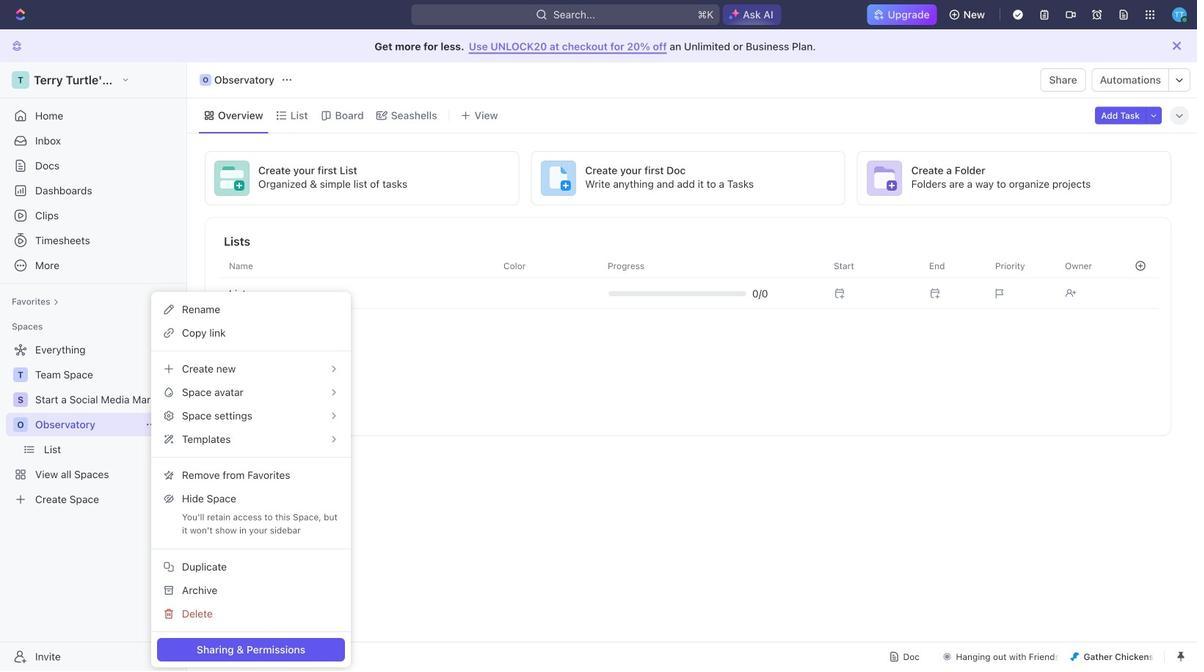 Task type: vqa. For each thing, say whether or not it's contained in the screenshot.
Dropdown menu 'image'
no



Task type: locate. For each thing, give the bounding box(es) containing it.
0 horizontal spatial observatory, , element
[[13, 418, 28, 432]]

1 vertical spatial observatory, , element
[[13, 418, 28, 432]]

0 vertical spatial observatory, , element
[[200, 74, 211, 86]]

1 horizontal spatial observatory, , element
[[200, 74, 211, 86]]

observatory, , element
[[200, 74, 211, 86], [13, 418, 28, 432]]

tree
[[6, 338, 181, 512]]

sidebar navigation
[[0, 62, 187, 672]]

tree inside sidebar navigation
[[6, 338, 181, 512]]



Task type: describe. For each thing, give the bounding box(es) containing it.
observatory, , element inside tree
[[13, 418, 28, 432]]

drumstick bite image
[[1071, 653, 1079, 662]]



